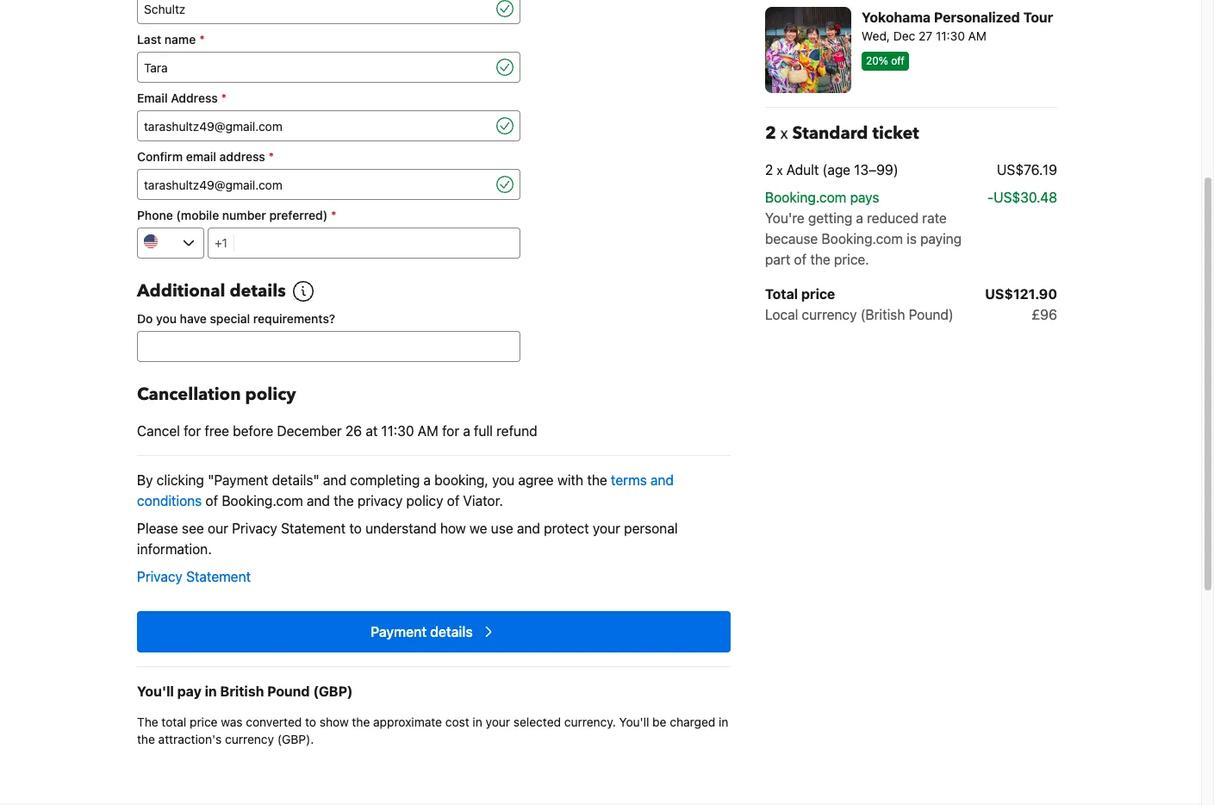 Task type: describe. For each thing, give the bounding box(es) containing it.
terms and conditions
[[137, 472, 674, 509]]

2 standard from the top
[[793, 122, 868, 145]]

requirements?
[[253, 311, 335, 326]]

total
[[162, 715, 186, 729]]

1 vertical spatial currency
[[802, 307, 857, 322]]

privacy statement
[[137, 569, 251, 584]]

protect
[[544, 521, 589, 536]]

2 £96 from the top
[[1032, 307, 1058, 322]]

27
[[919, 28, 933, 43]]

viator.
[[463, 493, 503, 509]]

2 reduced from the top
[[867, 210, 919, 226]]

yokohama
[[862, 9, 931, 25]]

december
[[277, 423, 342, 439]]

1 vertical spatial statement
[[186, 569, 251, 584]]

1 vertical spatial you
[[492, 472, 515, 488]]

email
[[137, 91, 168, 105]]

additional
[[137, 279, 225, 303]]

confirm
[[137, 149, 183, 164]]

with
[[558, 472, 584, 488]]

at
[[366, 423, 378, 439]]

3 2 from the top
[[765, 122, 777, 145]]

agree
[[518, 472, 554, 488]]

1 £96 from the top
[[1032, 207, 1058, 222]]

2 2 from the top
[[765, 62, 773, 78]]

2 local from the top
[[765, 307, 799, 322]]

phone
[[137, 208, 173, 222]]

by clicking "payment details" and completing a booking, you agree with the
[[137, 472, 611, 488]]

1 local from the top
[[765, 207, 799, 222]]

26
[[346, 423, 362, 439]]

"payment
[[208, 472, 269, 488]]

+1
[[215, 235, 228, 250]]

pay
[[177, 684, 202, 699]]

1 part from the top
[[765, 152, 791, 167]]

2 pays from the top
[[850, 190, 880, 205]]

the total price was converted to show the approximate cost in your selected currency.
[[137, 715, 616, 729]]

selected
[[514, 715, 561, 729]]

name
[[165, 32, 196, 47]]

0 horizontal spatial privacy
[[137, 569, 183, 584]]

last name *
[[137, 32, 205, 47]]

2 ticket from the top
[[873, 122, 920, 145]]

to for show
[[305, 715, 316, 729]]

1 vertical spatial price
[[802, 286, 836, 302]]

and inside the terms and conditions
[[651, 472, 674, 488]]

privacy inside please see our privacy statement to understand how we use and protect your personal information.
[[232, 521, 277, 536]]

cancellation
[[137, 383, 241, 406]]

cancellation policy
[[137, 383, 296, 406]]

dec
[[894, 28, 916, 43]]

you'll for be
[[619, 715, 649, 729]]

0 vertical spatial am
[[969, 28, 987, 43]]

us$30.48
[[994, 190, 1058, 205]]

conditions
[[137, 493, 202, 509]]

0 horizontal spatial your
[[486, 715, 510, 729]]

1 2 𝗑 standard ticket from the top
[[765, 22, 920, 45]]

-
[[988, 190, 994, 205]]

off
[[891, 54, 905, 67]]

0 horizontal spatial policy
[[245, 383, 296, 406]]

statement inside please see our privacy statement to understand how we use and protect your personal information.
[[281, 521, 346, 536]]

you'll for pay
[[137, 684, 174, 699]]

address
[[220, 149, 265, 164]]

last
[[137, 32, 161, 47]]

british
[[220, 684, 264, 699]]

to for understand
[[349, 521, 362, 536]]

you'll be charged in the attraction's currency (gbp).
[[137, 715, 729, 746]]

1 horizontal spatial in
[[473, 715, 483, 729]]

booking,
[[435, 472, 489, 488]]

attraction's
[[158, 732, 222, 746]]

0 horizontal spatial in
[[205, 684, 217, 699]]

tour
[[1024, 9, 1054, 25]]

by
[[137, 472, 153, 488]]

approximate
[[373, 715, 442, 729]]

1 because from the top
[[765, 131, 818, 147]]

-us$30.48
[[988, 190, 1058, 205]]

2 pound) from the top
[[909, 307, 954, 322]]

1 rate from the top
[[923, 110, 947, 126]]

personalized
[[934, 9, 1020, 25]]

refund
[[497, 423, 538, 439]]

1 standard from the top
[[793, 22, 868, 45]]

1 for from the left
[[184, 423, 201, 439]]

your inside please see our privacy statement to understand how we use and protect your personal information.
[[593, 521, 621, 536]]

us$76.19
[[997, 162, 1058, 178]]

(mobile
[[176, 208, 219, 222]]

have
[[180, 311, 207, 326]]

special
[[210, 311, 250, 326]]

charged
[[670, 715, 716, 729]]

1 local currency (british pound) from the top
[[765, 207, 954, 222]]

terms
[[611, 472, 647, 488]]

please see our privacy statement to understand how we use and protect your personal information.
[[137, 521, 678, 557]]

address
[[171, 91, 218, 105]]

1 horizontal spatial 11:30
[[936, 28, 965, 43]]

2 booking.com pays you're getting a reduced rate because booking.com is paying part of the price. from the top
[[765, 190, 962, 267]]

details"
[[272, 472, 320, 488]]

information.
[[137, 541, 212, 557]]

yokohama personalized tour
[[862, 9, 1054, 25]]

1 price. from the top
[[834, 152, 870, 167]]

do
[[137, 311, 153, 326]]

understand
[[366, 521, 437, 536]]

privacy statement link
[[137, 569, 251, 584]]

confirm email address *
[[137, 149, 274, 164]]

phone (mobile number preferred) *
[[137, 208, 337, 222]]

see
[[182, 521, 204, 536]]

of booking.com and the privacy policy of viator.
[[202, 493, 503, 509]]

was
[[221, 715, 243, 729]]

1 2 from the top
[[765, 22, 777, 45]]

we
[[470, 521, 488, 536]]

full
[[474, 423, 493, 439]]

Do you have special requirements? field
[[137, 331, 521, 362]]

wed, dec 27 11:30 am
[[862, 28, 987, 43]]

(gbp).
[[277, 732, 314, 746]]



Task type: locate. For each thing, give the bounding box(es) containing it.
payment details button
[[137, 611, 731, 653]]

1 vertical spatial rate
[[923, 210, 947, 226]]

0 vertical spatial rate
[[923, 110, 947, 126]]

0 horizontal spatial you'll
[[137, 684, 174, 699]]

2 (british from the top
[[861, 307, 905, 322]]

you'll left 'be'
[[619, 715, 649, 729]]

2 part from the top
[[765, 252, 791, 267]]

2 (age from the top
[[823, 162, 851, 178]]

you'll pay in british pound (gbp)
[[137, 684, 353, 699]]

0 vertical spatial pound)
[[909, 207, 954, 222]]

11:30 right at
[[381, 423, 414, 439]]

your left selected
[[486, 715, 510, 729]]

1 vertical spatial privacy
[[137, 569, 183, 584]]

0 horizontal spatial statement
[[186, 569, 251, 584]]

to down of booking.com and the privacy policy of viator.
[[349, 521, 362, 536]]

1 13–99) from the top
[[854, 62, 899, 78]]

use
[[491, 521, 513, 536]]

privacy down information.
[[137, 569, 183, 584]]

0 vertical spatial price.
[[834, 152, 870, 167]]

(british
[[861, 207, 905, 222], [861, 307, 905, 322]]

4 2 from the top
[[765, 162, 773, 178]]

show
[[320, 715, 349, 729]]

2 getting from the top
[[808, 210, 853, 226]]

1 vertical spatial am
[[418, 423, 439, 439]]

policy
[[245, 383, 296, 406], [406, 493, 443, 509]]

ticket up off
[[873, 22, 920, 45]]

0 vertical spatial you're
[[765, 110, 805, 126]]

1 (age from the top
[[823, 62, 851, 78]]

1 vertical spatial you're
[[765, 210, 805, 226]]

13–99)
[[854, 62, 899, 78], [854, 162, 899, 178]]

you'll up "the"
[[137, 684, 174, 699]]

converted
[[246, 715, 302, 729]]

pound
[[267, 684, 310, 699]]

am left full
[[418, 423, 439, 439]]

20% off
[[866, 54, 905, 67]]

2
[[765, 22, 777, 45], [765, 62, 773, 78], [765, 122, 777, 145], [765, 162, 773, 178]]

0 vertical spatial you
[[156, 311, 177, 326]]

our
[[208, 521, 228, 536]]

cancel for free before december 26 at 11:30 am for a full refund
[[137, 423, 538, 439]]

local currency (british pound)
[[765, 207, 954, 222], [765, 307, 954, 322]]

total
[[765, 186, 798, 202], [765, 286, 798, 302]]

for left free
[[184, 423, 201, 439]]

number
[[222, 208, 266, 222]]

2 adult from the top
[[787, 162, 819, 178]]

additional details
[[137, 279, 286, 303]]

to
[[349, 521, 362, 536], [305, 715, 316, 729]]

1 horizontal spatial am
[[969, 28, 987, 43]]

0 vertical spatial pays
[[850, 90, 880, 105]]

0 horizontal spatial am
[[418, 423, 439, 439]]

*
[[199, 32, 205, 47], [221, 91, 227, 105], [269, 149, 274, 164], [331, 208, 337, 222]]

0 horizontal spatial to
[[305, 715, 316, 729]]

the
[[811, 152, 831, 167], [811, 252, 831, 267], [587, 472, 607, 488], [334, 493, 354, 509], [352, 715, 370, 729], [137, 732, 155, 746]]

1 vertical spatial total
[[765, 286, 798, 302]]

1 horizontal spatial details
[[430, 624, 473, 640]]

1 vertical spatial because
[[765, 231, 818, 247]]

1 vertical spatial local currency (british pound)
[[765, 307, 954, 322]]

1 vertical spatial reduced
[[867, 210, 919, 226]]

adult
[[787, 62, 819, 78], [787, 162, 819, 178]]

0 vertical spatial policy
[[245, 383, 296, 406]]

1 vertical spatial (british
[[861, 307, 905, 322]]

0 vertical spatial (british
[[861, 207, 905, 222]]

in right charged
[[719, 715, 729, 729]]

0 vertical spatial 2 𝗑 standard ticket
[[765, 22, 920, 45]]

email address *
[[137, 91, 227, 105]]

1 booking.com pays you're getting a reduced rate because booking.com is paying part of the price. from the top
[[765, 90, 962, 167]]

2 because from the top
[[765, 231, 818, 247]]

do you have special requirements?
[[137, 311, 335, 326]]

0 vertical spatial part
[[765, 152, 791, 167]]

1 vertical spatial 11:30
[[381, 423, 414, 439]]

2 us$121.90 from the top
[[985, 286, 1058, 302]]

None email field
[[137, 110, 493, 141], [137, 169, 493, 200], [137, 110, 493, 141], [137, 169, 493, 200]]

1 vertical spatial pays
[[850, 190, 880, 205]]

0 vertical spatial is
[[907, 131, 917, 147]]

1 total from the top
[[765, 186, 798, 202]]

2 vertical spatial price
[[190, 715, 218, 729]]

1 vertical spatial policy
[[406, 493, 443, 509]]

cost
[[445, 715, 469, 729]]

price
[[802, 186, 836, 202], [802, 286, 836, 302], [190, 715, 218, 729]]

0 vertical spatial local
[[765, 207, 799, 222]]

privacy
[[232, 521, 277, 536], [137, 569, 183, 584]]

1 reduced from the top
[[867, 110, 919, 126]]

0 vertical spatial ticket
[[873, 22, 920, 45]]

terms and conditions link
[[137, 472, 674, 509]]

0 vertical spatial us$121.90
[[985, 186, 1058, 202]]

details for additional details
[[230, 279, 286, 303]]

0 vertical spatial getting
[[808, 110, 853, 126]]

your right protect
[[593, 521, 621, 536]]

2 rate from the top
[[923, 210, 947, 226]]

1 vertical spatial £96
[[1032, 307, 1058, 322]]

booking.com
[[765, 90, 847, 105], [822, 131, 903, 147], [765, 190, 847, 205], [822, 231, 903, 247], [222, 493, 303, 509]]

total price
[[765, 186, 836, 202], [765, 286, 836, 302]]

2 𝗑 standard ticket up 20%
[[765, 22, 920, 45]]

the
[[137, 715, 158, 729]]

email
[[186, 149, 216, 164]]

1 vertical spatial 2 𝗑 standard ticket
[[765, 122, 920, 145]]

completing
[[350, 472, 420, 488]]

Phone (mobile number preferred) telephone field
[[234, 228, 521, 259]]

𝗑
[[781, 22, 788, 45], [777, 62, 783, 78], [781, 122, 788, 145], [777, 162, 783, 178]]

1 vertical spatial total price
[[765, 286, 836, 302]]

11:30
[[936, 28, 965, 43], [381, 423, 414, 439]]

details for payment details
[[430, 624, 473, 640]]

in right pay
[[205, 684, 217, 699]]

you up viator.
[[492, 472, 515, 488]]

1 horizontal spatial you'll
[[619, 715, 649, 729]]

£96
[[1032, 207, 1058, 222], [1032, 307, 1058, 322]]

(gbp)
[[313, 684, 353, 699]]

2 is from the top
[[907, 231, 917, 247]]

0 vertical spatial price
[[802, 186, 836, 202]]

1 horizontal spatial policy
[[406, 493, 443, 509]]

1 getting from the top
[[808, 110, 853, 126]]

1 pound) from the top
[[909, 207, 954, 222]]

standard
[[793, 22, 868, 45], [793, 122, 868, 145]]

currency.
[[564, 715, 616, 729]]

and right use on the left of the page
[[517, 521, 540, 536]]

0 vertical spatial to
[[349, 521, 362, 536]]

11:30 down yokohama personalized tour
[[936, 28, 965, 43]]

1 is from the top
[[907, 131, 917, 147]]

1 vertical spatial ticket
[[873, 122, 920, 145]]

for
[[184, 423, 201, 439], [442, 423, 460, 439]]

currency
[[802, 207, 857, 222], [802, 307, 857, 322], [225, 732, 274, 746]]

you
[[156, 311, 177, 326], [492, 472, 515, 488]]

because
[[765, 131, 818, 147], [765, 231, 818, 247]]

None field
[[137, 0, 493, 24], [137, 52, 493, 83], [137, 0, 493, 24], [137, 52, 493, 83]]

1 vertical spatial getting
[[808, 210, 853, 226]]

1 ticket from the top
[[873, 22, 920, 45]]

0 vertical spatial because
[[765, 131, 818, 147]]

to inside please see our privacy statement to understand how we use and protect your personal information.
[[349, 521, 362, 536]]

1 total price from the top
[[765, 186, 836, 202]]

2 local currency (british pound) from the top
[[765, 307, 954, 322]]

details right payment
[[430, 624, 473, 640]]

1 vertical spatial you'll
[[619, 715, 649, 729]]

price.
[[834, 152, 870, 167], [834, 252, 870, 267]]

1 vertical spatial to
[[305, 715, 316, 729]]

you right do
[[156, 311, 177, 326]]

0 vertical spatial currency
[[802, 207, 857, 222]]

and right terms
[[651, 472, 674, 488]]

part
[[765, 152, 791, 167], [765, 252, 791, 267]]

0 vertical spatial local currency (british pound)
[[765, 207, 954, 222]]

is
[[907, 131, 917, 147], [907, 231, 917, 247]]

2 for from the left
[[442, 423, 460, 439]]

1 vertical spatial 2 𝗑 adult  (age 13–99)
[[765, 162, 899, 178]]

am down the "personalized"
[[969, 28, 987, 43]]

in inside you'll be charged in the attraction's currency (gbp).
[[719, 715, 729, 729]]

0 vertical spatial statement
[[281, 521, 346, 536]]

0 vertical spatial 2 𝗑 adult  (age 13–99)
[[765, 62, 899, 78]]

1 adult from the top
[[787, 62, 819, 78]]

0 vertical spatial standard
[[793, 22, 868, 45]]

1 2 𝗑 adult  (age 13–99) from the top
[[765, 62, 899, 78]]

1 paying from the top
[[921, 131, 962, 147]]

you'll inside you'll be charged in the attraction's currency (gbp).
[[619, 715, 649, 729]]

0 vertical spatial 11:30
[[936, 28, 965, 43]]

1 vertical spatial paying
[[921, 231, 962, 247]]

1 vertical spatial part
[[765, 252, 791, 267]]

0 vertical spatial reduced
[[867, 110, 919, 126]]

0 horizontal spatial you
[[156, 311, 177, 326]]

preferred)
[[269, 208, 328, 222]]

2 price. from the top
[[834, 252, 870, 267]]

a
[[856, 110, 864, 126], [856, 210, 864, 226], [463, 423, 470, 439], [424, 472, 431, 488]]

statement down of booking.com and the privacy policy of viator.
[[281, 521, 346, 536]]

cancel
[[137, 423, 180, 439]]

1 you're from the top
[[765, 110, 805, 126]]

you're
[[765, 110, 805, 126], [765, 210, 805, 226]]

2 2 𝗑 standard ticket from the top
[[765, 122, 920, 145]]

0 vertical spatial paying
[[921, 131, 962, 147]]

policy up understand
[[406, 493, 443, 509]]

0 vertical spatial details
[[230, 279, 286, 303]]

1 (british from the top
[[861, 207, 905, 222]]

1 us$121.90 from the top
[[985, 186, 1058, 202]]

2 total from the top
[[765, 286, 798, 302]]

2 total price from the top
[[765, 286, 836, 302]]

1 vertical spatial 13–99)
[[854, 162, 899, 178]]

1 vertical spatial price.
[[834, 252, 870, 267]]

for left full
[[442, 423, 460, 439]]

details up the do you have special requirements? on the top of the page
[[230, 279, 286, 303]]

0 vertical spatial privacy
[[232, 521, 277, 536]]

1 vertical spatial us$121.90
[[985, 286, 1058, 302]]

2 𝗑 standard ticket down 20%
[[765, 122, 920, 145]]

1 horizontal spatial statement
[[281, 521, 346, 536]]

1 vertical spatial your
[[486, 715, 510, 729]]

clicking
[[157, 472, 204, 488]]

1 horizontal spatial to
[[349, 521, 362, 536]]

details
[[230, 279, 286, 303], [430, 624, 473, 640]]

1 horizontal spatial you
[[492, 472, 515, 488]]

in
[[205, 684, 217, 699], [473, 715, 483, 729], [719, 715, 729, 729]]

and up of booking.com and the privacy policy of viator.
[[323, 472, 347, 488]]

0 horizontal spatial for
[[184, 423, 201, 439]]

how
[[440, 521, 466, 536]]

1 vertical spatial adult
[[787, 162, 819, 178]]

us$121.90
[[985, 186, 1058, 202], [985, 286, 1058, 302]]

1 horizontal spatial your
[[593, 521, 621, 536]]

privacy
[[358, 493, 403, 509]]

2 vertical spatial currency
[[225, 732, 274, 746]]

1 vertical spatial standard
[[793, 122, 868, 145]]

policy up before
[[245, 383, 296, 406]]

2 horizontal spatial in
[[719, 715, 729, 729]]

statement down our
[[186, 569, 251, 584]]

0 vertical spatial booking.com pays you're getting a reduced rate because booking.com is paying part of the price.
[[765, 90, 962, 167]]

2 13–99) from the top
[[854, 162, 899, 178]]

details inside payment details button
[[430, 624, 473, 640]]

0 vertical spatial adult
[[787, 62, 819, 78]]

0 vertical spatial your
[[593, 521, 621, 536]]

1 vertical spatial is
[[907, 231, 917, 247]]

0 vertical spatial 13–99)
[[854, 62, 899, 78]]

in right cost
[[473, 715, 483, 729]]

privacy right our
[[232, 521, 277, 536]]

and down the details"
[[307, 493, 330, 509]]

1 horizontal spatial for
[[442, 423, 460, 439]]

ticket down off
[[873, 122, 920, 145]]

payment
[[371, 624, 427, 640]]

before
[[233, 423, 273, 439]]

ticket
[[873, 22, 920, 45], [873, 122, 920, 145]]

be
[[653, 715, 667, 729]]

2 paying from the top
[[921, 231, 962, 247]]

currency inside you'll be charged in the attraction's currency (gbp).
[[225, 732, 274, 746]]

the inside you'll be charged in the attraction's currency (gbp).
[[137, 732, 155, 746]]

0 vertical spatial (age
[[823, 62, 851, 78]]

0 vertical spatial total
[[765, 186, 798, 202]]

booking.com pays you're getting a reduced rate because booking.com is paying part of the price.
[[765, 90, 962, 167], [765, 190, 962, 267]]

and inside please see our privacy statement to understand how we use and protect your personal information.
[[517, 521, 540, 536]]

personal
[[624, 521, 678, 536]]

0 vertical spatial total price
[[765, 186, 836, 202]]

1 pays from the top
[[850, 90, 880, 105]]

wed,
[[862, 28, 890, 43]]

payment details
[[371, 624, 473, 640]]

1 vertical spatial details
[[430, 624, 473, 640]]

local
[[765, 207, 799, 222], [765, 307, 799, 322]]

0 horizontal spatial details
[[230, 279, 286, 303]]

0 horizontal spatial 11:30
[[381, 423, 414, 439]]

to up (gbp).
[[305, 715, 316, 729]]

1 vertical spatial local
[[765, 307, 799, 322]]

1 vertical spatial (age
[[823, 162, 851, 178]]

0 vertical spatial you'll
[[137, 684, 174, 699]]

your
[[593, 521, 621, 536], [486, 715, 510, 729]]

0 vertical spatial £96
[[1032, 207, 1058, 222]]

1 vertical spatial booking.com pays you're getting a reduced rate because booking.com is paying part of the price.
[[765, 190, 962, 267]]

you'll
[[137, 684, 174, 699], [619, 715, 649, 729]]

2 you're from the top
[[765, 210, 805, 226]]

reduced
[[867, 110, 919, 126], [867, 210, 919, 226]]

free
[[205, 423, 229, 439]]

please
[[137, 521, 178, 536]]

2 2 𝗑 adult  (age 13–99) from the top
[[765, 162, 899, 178]]



Task type: vqa. For each thing, say whether or not it's contained in the screenshot.
point inside the Departure Point River Cruise (If Included), London You Can Start Your One-Way River Cruise Either From Westminster Pier Or Tower Pier. You Will Be Given A Cruise Ticket When You Redeem Your Voucher On The Hop-On Hop-Off Bus.
no



